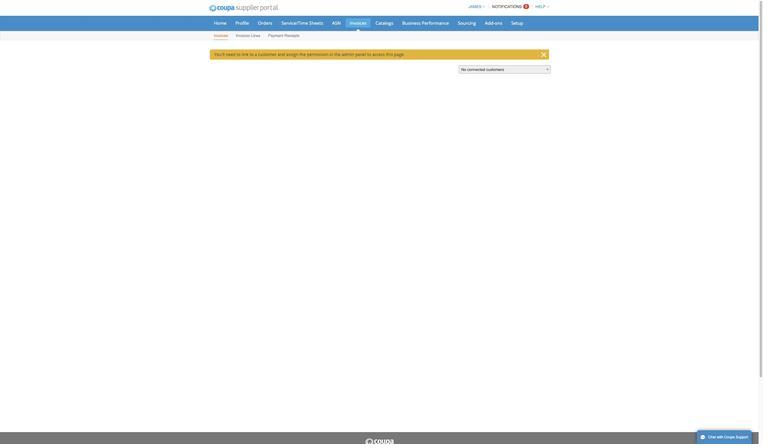 Task type: locate. For each thing, give the bounding box(es) containing it.
1 to from the left
[[237, 52, 241, 57]]

service/time
[[282, 20, 308, 26]]

customer
[[258, 52, 277, 57]]

to left a
[[250, 52, 254, 57]]

orders link
[[254, 18, 277, 27]]

0 vertical spatial coupa supplier portal image
[[205, 1, 282, 16]]

to left link
[[237, 52, 241, 57]]

0 horizontal spatial the
[[300, 52, 306, 57]]

ons
[[495, 20, 503, 26]]

setup
[[512, 20, 524, 26]]

business performance
[[403, 20, 449, 26]]

invoices down profile link
[[236, 33, 250, 38]]

receipts
[[285, 33, 300, 38]]

notifications 0
[[492, 4, 528, 9]]

invoices right asn link
[[350, 20, 367, 26]]

1 horizontal spatial invoices
[[236, 33, 250, 38]]

catalogs
[[376, 20, 394, 26]]

2 to from the left
[[250, 52, 254, 57]]

assign
[[286, 52, 299, 57]]

1 horizontal spatial the
[[335, 52, 341, 57]]

page.
[[394, 52, 405, 57]]

2 horizontal spatial to
[[367, 52, 371, 57]]

with
[[717, 436, 724, 440]]

add-ons link
[[481, 18, 507, 27]]

sourcing link
[[454, 18, 480, 27]]

0 vertical spatial invoices link
[[346, 18, 371, 27]]

performance
[[422, 20, 449, 26]]

service/time sheets link
[[278, 18, 327, 27]]

invoices link right asn link
[[346, 18, 371, 27]]

james link
[[466, 4, 485, 9]]

a
[[255, 52, 257, 57]]

0 horizontal spatial coupa supplier portal image
[[205, 1, 282, 16]]

support
[[736, 436, 749, 440]]

help link
[[533, 4, 550, 9]]

sourcing
[[458, 20, 476, 26]]

profile
[[236, 20, 249, 26]]

navigation
[[466, 1, 550, 13]]

coupa supplier portal image
[[205, 1, 282, 16], [365, 438, 394, 444]]

invoices down home link
[[214, 33, 228, 38]]

1 vertical spatial invoices link
[[214, 32, 229, 40]]

navigation containing notifications 0
[[466, 1, 550, 13]]

and
[[278, 52, 285, 57]]

invoices link
[[346, 18, 371, 27], [214, 32, 229, 40]]

orders
[[258, 20, 273, 26]]

0 horizontal spatial to
[[237, 52, 241, 57]]

the
[[300, 52, 306, 57], [335, 52, 341, 57]]

No connected customers text field
[[459, 66, 551, 74]]

1 horizontal spatial to
[[250, 52, 254, 57]]

1 horizontal spatial coupa supplier portal image
[[365, 438, 394, 444]]

no
[[462, 67, 467, 72]]

panel
[[356, 52, 366, 57]]

to
[[237, 52, 241, 57], [250, 52, 254, 57], [367, 52, 371, 57]]

you'll
[[214, 52, 225, 57]]

the right in
[[335, 52, 341, 57]]

to right panel at the top left
[[367, 52, 371, 57]]

invoices link down home link
[[214, 32, 229, 40]]

1 horizontal spatial invoices link
[[346, 18, 371, 27]]

chat with coupa support
[[709, 436, 749, 440]]

0 horizontal spatial invoices link
[[214, 32, 229, 40]]

the right assign
[[300, 52, 306, 57]]

invoices
[[350, 20, 367, 26], [214, 33, 228, 38], [236, 33, 250, 38]]

service/time sheets
[[282, 20, 323, 26]]



Task type: describe. For each thing, give the bounding box(es) containing it.
chat with coupa support button
[[697, 431, 752, 444]]

chat
[[709, 436, 716, 440]]

need
[[226, 52, 236, 57]]

james
[[469, 4, 482, 9]]

admin
[[342, 52, 354, 57]]

business performance link
[[399, 18, 453, 27]]

invoices lines link
[[236, 32, 261, 40]]

add-ons
[[485, 20, 503, 26]]

business
[[403, 20, 421, 26]]

sheets
[[309, 20, 323, 26]]

add-
[[485, 20, 495, 26]]

you'll need to link to a customer and assign the permission in the admin panel to access this page.
[[214, 52, 405, 57]]

connected
[[468, 67, 486, 72]]

1 vertical spatial coupa supplier portal image
[[365, 438, 394, 444]]

help
[[536, 4, 546, 9]]

No connected customers field
[[459, 65, 551, 74]]

0
[[526, 4, 528, 9]]

customers
[[487, 67, 505, 72]]

in
[[330, 52, 334, 57]]

1 the from the left
[[300, 52, 306, 57]]

no connected customers
[[462, 67, 505, 72]]

profile link
[[232, 18, 253, 27]]

access
[[373, 52, 385, 57]]

this
[[386, 52, 393, 57]]

payment receipts
[[268, 33, 300, 38]]

0 horizontal spatial invoices
[[214, 33, 228, 38]]

home link
[[210, 18, 231, 27]]

lines
[[251, 33, 261, 38]]

2 the from the left
[[335, 52, 341, 57]]

invoices lines
[[236, 33, 261, 38]]

notifications
[[492, 4, 522, 9]]

permission
[[307, 52, 329, 57]]

asn
[[332, 20, 341, 26]]

payment receipts link
[[268, 32, 300, 40]]

link
[[242, 52, 249, 57]]

2 horizontal spatial invoices
[[350, 20, 367, 26]]

setup link
[[508, 18, 528, 27]]

home
[[214, 20, 227, 26]]

catalogs link
[[372, 18, 397, 27]]

3 to from the left
[[367, 52, 371, 57]]

asn link
[[328, 18, 345, 27]]

payment
[[268, 33, 284, 38]]

coupa
[[725, 436, 735, 440]]



Task type: vqa. For each thing, say whether or not it's contained in the screenshot.
page.
yes



